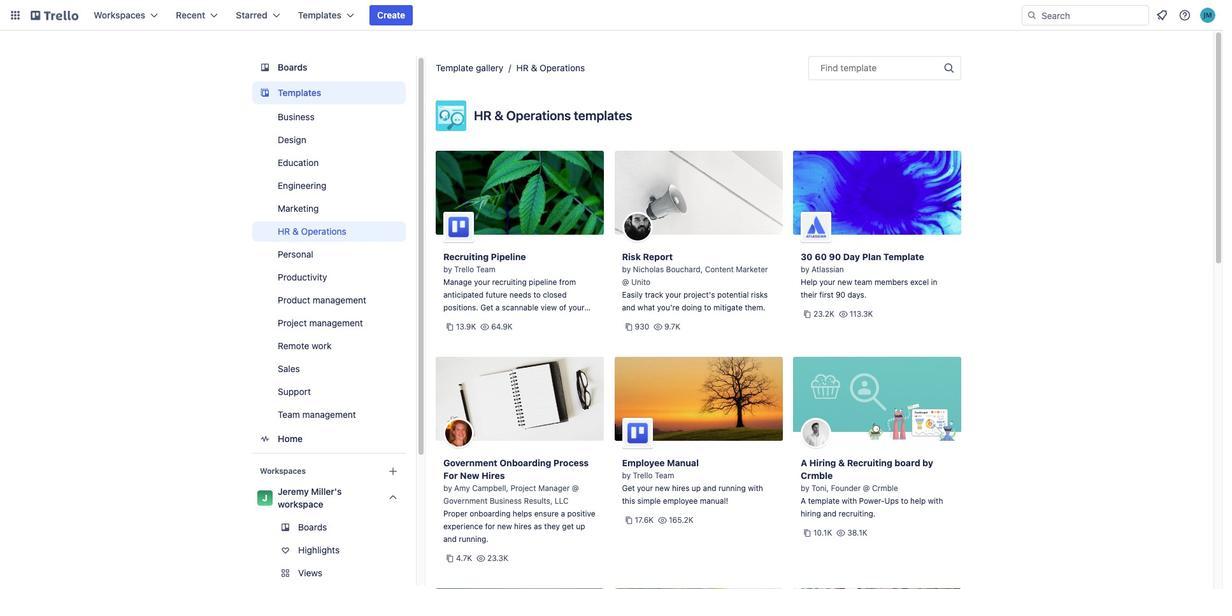 Task type: vqa. For each thing, say whether or not it's contained in the screenshot.


Task type: describe. For each thing, give the bounding box(es) containing it.
process
[[554, 458, 589, 469]]

and inside risk report by nicholas bouchard, content marketer @ unito easily track your project's potential risks and what you're doing to mitigate them.
[[622, 303, 635, 313]]

& inside hr & operations link
[[292, 226, 299, 237]]

930
[[635, 322, 649, 332]]

& right gallery at the left of the page
[[531, 62, 537, 73]]

campbell,
[[472, 484, 508, 494]]

nicholas
[[633, 265, 664, 275]]

recent
[[176, 10, 205, 20]]

0 vertical spatial hr & operations
[[516, 62, 585, 73]]

their
[[801, 291, 817, 300]]

find
[[821, 62, 838, 73]]

support
[[278, 387, 311, 398]]

2 a from the top
[[801, 497, 806, 506]]

hires inside "government onboarding process for new hires by amy campbell, project manager @ government business results, llc proper onboarding helps ensure a positive experience for new hires as they get up and running."
[[514, 522, 532, 532]]

1 vertical spatial hr & operations link
[[252, 222, 406, 242]]

60
[[815, 252, 827, 262]]

1 vertical spatial 90
[[836, 291, 845, 300]]

template inside 30 60 90 day plan template by atlassian help your new team members excel in their first 90 days.
[[884, 252, 924, 262]]

template gallery link
[[436, 62, 504, 73]]

management for team management
[[302, 410, 356, 420]]

education link
[[252, 153, 406, 173]]

by inside recruiting pipeline by trello team
[[443, 265, 452, 275]]

2 horizontal spatial hr
[[516, 62, 529, 73]]

23.3k
[[487, 554, 508, 564]]

risks
[[751, 291, 768, 300]]

amy campbell, project manager @ government business results, llc image
[[443, 419, 474, 449]]

plan
[[862, 252, 881, 262]]

for
[[485, 522, 495, 532]]

jeremy miller's workspace
[[278, 487, 342, 510]]

13.9k
[[456, 322, 476, 332]]

by inside risk report by nicholas bouchard, content marketer @ unito easily track your project's potential risks and what you're doing to mitigate them.
[[622, 265, 631, 275]]

first
[[819, 291, 834, 300]]

Search field
[[1037, 6, 1149, 25]]

employee manual by trello team get your new hires up and running with this simple employee manual!
[[622, 458, 763, 506]]

recruiting inside recruiting pipeline by trello team
[[443, 252, 489, 262]]

trello for recruiting pipeline
[[454, 265, 474, 275]]

personal link
[[252, 245, 406, 265]]

this
[[622, 497, 635, 506]]

marketing link
[[252, 199, 406, 219]]

you're
[[657, 303, 680, 313]]

get
[[622, 484, 635, 494]]

boards link for views
[[252, 518, 406, 538]]

project inside "government onboarding process for new hires by amy campbell, project manager @ government business results, llc proper onboarding helps ensure a positive experience for new hires as they get up and running."
[[511, 484, 536, 494]]

Find template field
[[808, 56, 961, 80]]

amy
[[454, 484, 470, 494]]

llc
[[555, 497, 569, 506]]

back to home image
[[31, 5, 78, 25]]

project management link
[[252, 313, 406, 334]]

help
[[910, 497, 926, 506]]

pipeline
[[491, 252, 526, 262]]

ensure
[[534, 510, 559, 519]]

project management
[[278, 318, 363, 329]]

up inside employee manual by trello team get your new hires up and running with this simple employee manual!
[[692, 484, 701, 494]]

hires inside employee manual by trello team get your new hires up and running with this simple employee manual!
[[672, 484, 690, 494]]

trello for employee manual
[[633, 471, 653, 481]]

113.3k
[[850, 310, 873, 319]]

and inside "government onboarding process for new hires by amy campbell, project manager @ government business results, llc proper onboarding helps ensure a positive experience for new hires as they get up and running."
[[443, 535, 457, 545]]

1 horizontal spatial workspaces
[[260, 467, 306, 477]]

and inside employee manual by trello team get your new hires up and running with this simple employee manual!
[[703, 484, 716, 494]]

23.2k
[[814, 310, 834, 319]]

productivity link
[[252, 268, 406, 288]]

manual!
[[700, 497, 728, 506]]

proper
[[443, 510, 468, 519]]

1 horizontal spatial crmble
[[872, 484, 898, 494]]

engineering
[[278, 180, 327, 191]]

0 vertical spatial crmble
[[801, 471, 833, 482]]

employee
[[622, 458, 665, 469]]

management for project management
[[309, 318, 363, 329]]

highlights link
[[252, 541, 406, 561]]

create
[[377, 10, 405, 20]]

and inside a hiring & recruiting board by crmble by toni, founder @ crmble a template with power-ups to help with hiring and recruiting.
[[823, 510, 837, 519]]

template gallery
[[436, 62, 504, 73]]

workspaces button
[[86, 5, 166, 25]]

your inside risk report by nicholas bouchard, content marketer @ unito easily track your project's potential risks and what you're doing to mitigate them.
[[665, 291, 681, 300]]

primary element
[[0, 0, 1223, 31]]

sales
[[278, 364, 300, 375]]

simple
[[637, 497, 661, 506]]

doing
[[682, 303, 702, 313]]

0 vertical spatial business
[[278, 111, 314, 122]]

2 horizontal spatial with
[[928, 497, 943, 506]]

jeremy miller (jeremymiller198) image
[[1200, 8, 1216, 23]]

hires
[[482, 471, 505, 482]]

by inside "government onboarding process for new hires by amy campbell, project manager @ government business results, llc proper onboarding helps ensure a positive experience for new hires as they get up and running."
[[443, 484, 452, 494]]

with inside employee manual by trello team get your new hires up and running with this simple employee manual!
[[748, 484, 763, 494]]

what
[[638, 303, 655, 313]]

design
[[278, 134, 306, 145]]

j
[[262, 493, 268, 504]]

excel
[[910, 278, 929, 287]]

engineering link
[[252, 176, 406, 196]]

onboarding
[[500, 458, 551, 469]]

new inside "government onboarding process for new hires by amy campbell, project manager @ government business results, llc proper onboarding helps ensure a positive experience for new hires as they get up and running."
[[497, 522, 512, 532]]

templates inside 'link'
[[278, 87, 321, 98]]

running
[[719, 484, 746, 494]]

product management
[[278, 295, 366, 306]]

165.2k
[[669, 516, 694, 526]]

recent button
[[168, 5, 226, 25]]

30 60 90 day plan template by atlassian help your new team members excel in their first 90 days.
[[801, 252, 937, 300]]

create a workspace image
[[385, 464, 401, 480]]

easily
[[622, 291, 643, 300]]

experience
[[443, 522, 483, 532]]

recruiting inside a hiring & recruiting board by crmble by toni, founder @ crmble a template with power-ups to help with hiring and recruiting.
[[847, 458, 892, 469]]

your inside employee manual by trello team get your new hires up and running with this simple employee manual!
[[637, 484, 653, 494]]

hr & operations templates
[[474, 108, 632, 123]]

work
[[312, 341, 332, 352]]

manager
[[538, 484, 570, 494]]

0 vertical spatial operations
[[540, 62, 585, 73]]

ups
[[885, 497, 899, 506]]



Task type: locate. For each thing, give the bounding box(es) containing it.
1 horizontal spatial hr
[[474, 108, 492, 123]]

government
[[443, 458, 497, 469], [443, 497, 488, 506]]

to right ups
[[901, 497, 908, 506]]

bouchard,
[[666, 265, 703, 275]]

home link
[[252, 428, 406, 451]]

to inside a hiring & recruiting board by crmble by toni, founder @ crmble a template with power-ups to help with hiring and recruiting.
[[901, 497, 908, 506]]

0 horizontal spatial hr & operations link
[[252, 222, 406, 242]]

1 government from the top
[[443, 458, 497, 469]]

2 vertical spatial new
[[497, 522, 512, 532]]

2 horizontal spatial @
[[863, 484, 870, 494]]

create button
[[370, 5, 413, 25]]

0 vertical spatial trello team image
[[443, 212, 474, 243]]

find template
[[821, 62, 877, 73]]

0 horizontal spatial new
[[497, 522, 512, 532]]

template board image
[[257, 85, 273, 101]]

1 horizontal spatial project
[[511, 484, 536, 494]]

team inside recruiting pipeline by trello team
[[476, 265, 496, 275]]

1 horizontal spatial hr & operations link
[[516, 62, 585, 73]]

1 horizontal spatial new
[[655, 484, 670, 494]]

boards for views
[[298, 522, 327, 533]]

hr & operations link up hr & operations templates
[[516, 62, 585, 73]]

hr right gallery at the left of the page
[[516, 62, 529, 73]]

project up remote
[[278, 318, 307, 329]]

new
[[838, 278, 852, 287], [655, 484, 670, 494], [497, 522, 512, 532]]

business link
[[252, 107, 406, 127]]

business
[[278, 111, 314, 122], [490, 497, 522, 506]]

hr & operations link
[[516, 62, 585, 73], [252, 222, 406, 242]]

marketing
[[278, 203, 319, 214]]

crmble up toni,
[[801, 471, 833, 482]]

boards link up the templates 'link'
[[252, 56, 406, 79]]

new up the simple
[[655, 484, 670, 494]]

1 horizontal spatial @
[[622, 278, 629, 287]]

help
[[801, 278, 817, 287]]

0 horizontal spatial recruiting
[[443, 252, 489, 262]]

gallery
[[476, 62, 504, 73]]

0 vertical spatial government
[[443, 458, 497, 469]]

risk report by nicholas bouchard, content marketer @ unito easily track your project's potential risks and what you're doing to mitigate them.
[[622, 252, 768, 313]]

trello inside recruiting pipeline by trello team
[[454, 265, 474, 275]]

0 vertical spatial boards link
[[252, 56, 406, 79]]

recruiting left pipeline
[[443, 252, 489, 262]]

business down campbell,
[[490, 497, 522, 506]]

recruiting
[[443, 252, 489, 262], [847, 458, 892, 469]]

team inside employee manual by trello team get your new hires up and running with this simple employee manual!
[[655, 471, 674, 481]]

1 horizontal spatial hr & operations
[[516, 62, 585, 73]]

2 vertical spatial your
[[637, 484, 653, 494]]

0 horizontal spatial hr & operations
[[278, 226, 346, 237]]

1 horizontal spatial your
[[665, 291, 681, 300]]

for
[[443, 471, 458, 482]]

0 vertical spatial workspaces
[[94, 10, 145, 20]]

90 right first
[[836, 291, 845, 300]]

trello team image for recruiting pipeline
[[443, 212, 474, 243]]

productivity
[[278, 272, 327, 283]]

new up days.
[[838, 278, 852, 287]]

new right for
[[497, 522, 512, 532]]

days.
[[848, 291, 867, 300]]

0 vertical spatial hr
[[516, 62, 529, 73]]

64.9k
[[491, 322, 513, 332]]

project inside project management link
[[278, 318, 307, 329]]

switch to… image
[[9, 9, 22, 22]]

1 vertical spatial boards link
[[252, 518, 406, 538]]

template inside a hiring & recruiting board by crmble by toni, founder @ crmble a template with power-ups to help with hiring and recruiting.
[[808, 497, 840, 506]]

project up results, at the bottom left of the page
[[511, 484, 536, 494]]

0 horizontal spatial template
[[436, 62, 474, 73]]

templates right template board "icon"
[[278, 87, 321, 98]]

2 vertical spatial team
[[655, 471, 674, 481]]

with
[[748, 484, 763, 494], [842, 497, 857, 506], [928, 497, 943, 506]]

search image
[[1027, 10, 1037, 20]]

remote work
[[278, 341, 332, 352]]

and down 'easily'
[[622, 303, 635, 313]]

2 horizontal spatial your
[[820, 278, 835, 287]]

1 vertical spatial project
[[511, 484, 536, 494]]

business inside "government onboarding process for new hires by amy campbell, project manager @ government business results, llc proper onboarding helps ensure a positive experience for new hires as they get up and running."
[[490, 497, 522, 506]]

trello
[[454, 265, 474, 275], [633, 471, 653, 481]]

1 horizontal spatial template
[[884, 252, 924, 262]]

a up hiring
[[801, 497, 806, 506]]

home image
[[257, 432, 273, 447]]

management down the support link
[[302, 410, 356, 420]]

management inside project management link
[[309, 318, 363, 329]]

management inside product management link
[[313, 295, 366, 306]]

your down the atlassian
[[820, 278, 835, 287]]

0 horizontal spatial project
[[278, 318, 307, 329]]

boards up highlights
[[298, 522, 327, 533]]

team management
[[278, 410, 356, 420]]

a hiring & recruiting board by crmble by toni, founder @ crmble a template with power-ups to help with hiring and recruiting.
[[801, 458, 943, 519]]

1 horizontal spatial trello
[[633, 471, 653, 481]]

jeremy
[[278, 487, 309, 498]]

team for employee
[[655, 471, 674, 481]]

1 boards link from the top
[[252, 56, 406, 79]]

crmble up ups
[[872, 484, 898, 494]]

1 vertical spatial recruiting
[[847, 458, 892, 469]]

boards link for home
[[252, 56, 406, 79]]

template
[[436, 62, 474, 73], [884, 252, 924, 262]]

1 vertical spatial templates
[[278, 87, 321, 98]]

management for product management
[[313, 295, 366, 306]]

atlassian image
[[801, 212, 831, 243]]

1 vertical spatial up
[[576, 522, 585, 532]]

crmble
[[801, 471, 833, 482], [872, 484, 898, 494]]

by inside employee manual by trello team get your new hires up and running with this simple employee manual!
[[622, 471, 631, 481]]

hr & operations link up personal link
[[252, 222, 406, 242]]

2 horizontal spatial new
[[838, 278, 852, 287]]

hires down helps
[[514, 522, 532, 532]]

government down amy
[[443, 497, 488, 506]]

up right the get
[[576, 522, 585, 532]]

0 vertical spatial team
[[476, 265, 496, 275]]

1 horizontal spatial with
[[842, 497, 857, 506]]

0 horizontal spatial trello team image
[[443, 212, 474, 243]]

team for recruiting
[[476, 265, 496, 275]]

0 horizontal spatial to
[[704, 303, 711, 313]]

and right hiring
[[823, 510, 837, 519]]

and down experience
[[443, 535, 457, 545]]

0 vertical spatial 90
[[829, 252, 841, 262]]

helps
[[513, 510, 532, 519]]

your up the simple
[[637, 484, 653, 494]]

potential
[[717, 291, 749, 300]]

trello up 13.9k at the bottom left of page
[[454, 265, 474, 275]]

miller's
[[311, 487, 342, 498]]

1 horizontal spatial team
[[476, 265, 496, 275]]

1 vertical spatial new
[[655, 484, 670, 494]]

management inside team management link
[[302, 410, 356, 420]]

a
[[801, 458, 807, 469], [801, 497, 806, 506]]

0 horizontal spatial team
[[278, 410, 300, 420]]

@ up 'easily'
[[622, 278, 629, 287]]

day
[[843, 252, 860, 262]]

team management link
[[252, 405, 406, 426]]

to down project's
[[704, 303, 711, 313]]

content
[[705, 265, 734, 275]]

templates link
[[252, 82, 406, 104]]

hr & operations inside hr & operations link
[[278, 226, 346, 237]]

template up members
[[884, 252, 924, 262]]

your inside 30 60 90 day plan template by atlassian help your new team members excel in their first 90 days.
[[820, 278, 835, 287]]

0 vertical spatial template
[[436, 62, 474, 73]]

team down 'manual'
[[655, 471, 674, 481]]

open information menu image
[[1179, 9, 1191, 22]]

sales link
[[252, 359, 406, 380]]

starred button
[[228, 5, 288, 25]]

by inside 30 60 90 day plan template by atlassian help your new team members excel in their first 90 days.
[[801, 265, 809, 275]]

toni, founder @ crmble image
[[801, 419, 831, 449]]

hires
[[672, 484, 690, 494], [514, 522, 532, 532]]

government up new
[[443, 458, 497, 469]]

team down support at the left of page
[[278, 410, 300, 420]]

0 vertical spatial a
[[801, 458, 807, 469]]

templates
[[298, 10, 341, 20], [278, 87, 321, 98]]

design link
[[252, 130, 406, 150]]

0 vertical spatial template
[[841, 62, 877, 73]]

team down pipeline
[[476, 265, 496, 275]]

in
[[931, 278, 937, 287]]

new inside 30 60 90 day plan template by atlassian help your new team members excel in their first 90 days.
[[838, 278, 852, 287]]

toni,
[[812, 484, 829, 494]]

1 horizontal spatial hires
[[672, 484, 690, 494]]

2 boards link from the top
[[252, 518, 406, 538]]

starred
[[236, 10, 267, 20]]

they
[[544, 522, 560, 532]]

2 vertical spatial management
[[302, 410, 356, 420]]

board
[[895, 458, 920, 469]]

atlassian
[[812, 265, 844, 275]]

1 vertical spatial crmble
[[872, 484, 898, 494]]

0 vertical spatial your
[[820, 278, 835, 287]]

up inside "government onboarding process for new hires by amy campbell, project manager @ government business results, llc proper onboarding helps ensure a positive experience for new hires as they get up and running."
[[576, 522, 585, 532]]

templates inside popup button
[[298, 10, 341, 20]]

1 vertical spatial template
[[884, 252, 924, 262]]

0 vertical spatial management
[[313, 295, 366, 306]]

trello team image up recruiting pipeline by trello team at left top
[[443, 212, 474, 243]]

marketer
[[736, 265, 768, 275]]

recruiting up founder
[[847, 458, 892, 469]]

2 vertical spatial hr
[[278, 226, 290, 237]]

0 horizontal spatial hires
[[514, 522, 532, 532]]

2 horizontal spatial team
[[655, 471, 674, 481]]

1 vertical spatial template
[[808, 497, 840, 506]]

hires up employee
[[672, 484, 690, 494]]

1 vertical spatial team
[[278, 410, 300, 420]]

0 horizontal spatial hr
[[278, 226, 290, 237]]

& right hr & operations icon
[[494, 108, 503, 123]]

hr up personal
[[278, 226, 290, 237]]

1 vertical spatial business
[[490, 497, 522, 506]]

1 vertical spatial your
[[665, 291, 681, 300]]

& inside a hiring & recruiting board by crmble by toni, founder @ crmble a template with power-ups to help with hiring and recruiting.
[[838, 458, 845, 469]]

power-
[[859, 497, 885, 506]]

views
[[298, 568, 322, 579]]

trello down employee
[[633, 471, 653, 481]]

2 vertical spatial operations
[[301, 226, 346, 237]]

0 vertical spatial hr & operations link
[[516, 62, 585, 73]]

manual
[[667, 458, 699, 469]]

by
[[443, 265, 452, 275], [622, 265, 631, 275], [801, 265, 809, 275], [923, 458, 933, 469], [622, 471, 631, 481], [443, 484, 452, 494], [801, 484, 809, 494]]

with right help
[[928, 497, 943, 506]]

1 horizontal spatial recruiting
[[847, 458, 892, 469]]

30
[[801, 252, 813, 262]]

@ inside a hiring & recruiting board by crmble by toni, founder @ crmble a template with power-ups to help with hiring and recruiting.
[[863, 484, 870, 494]]

1 horizontal spatial to
[[901, 497, 908, 506]]

1 vertical spatial trello team image
[[622, 419, 653, 449]]

your up you're
[[665, 291, 681, 300]]

0 horizontal spatial with
[[748, 484, 763, 494]]

a left hiring
[[801, 458, 807, 469]]

1 a from the top
[[801, 458, 807, 469]]

management down 'productivity' link
[[313, 295, 366, 306]]

hiring
[[801, 510, 821, 519]]

template right find
[[841, 62, 877, 73]]

template left gallery at the left of the page
[[436, 62, 474, 73]]

1 vertical spatial hr & operations
[[278, 226, 346, 237]]

1 horizontal spatial up
[[692, 484, 701, 494]]

@ right manager
[[572, 484, 579, 494]]

0 horizontal spatial workspaces
[[94, 10, 145, 20]]

templates right starred dropdown button
[[298, 10, 341, 20]]

1 vertical spatial workspaces
[[260, 467, 306, 477]]

1 horizontal spatial trello team image
[[622, 419, 653, 449]]

2 government from the top
[[443, 497, 488, 506]]

0 vertical spatial to
[[704, 303, 711, 313]]

business up design
[[278, 111, 314, 122]]

1 vertical spatial trello
[[633, 471, 653, 481]]

1 horizontal spatial template
[[841, 62, 877, 73]]

0 vertical spatial trello
[[454, 265, 474, 275]]

with down founder
[[842, 497, 857, 506]]

0 vertical spatial hires
[[672, 484, 690, 494]]

1 vertical spatial government
[[443, 497, 488, 506]]

to
[[704, 303, 711, 313], [901, 497, 908, 506]]

0 horizontal spatial crmble
[[801, 471, 833, 482]]

1 vertical spatial hr
[[474, 108, 492, 123]]

4.7k
[[456, 554, 472, 564]]

hr & operations icon image
[[436, 101, 466, 131]]

0 vertical spatial templates
[[298, 10, 341, 20]]

nicholas bouchard, content marketer @ unito image
[[622, 212, 653, 243]]

with right running
[[748, 484, 763, 494]]

0 horizontal spatial business
[[278, 111, 314, 122]]

1 vertical spatial hires
[[514, 522, 532, 532]]

trello inside employee manual by trello team get your new hires up and running with this simple employee manual!
[[633, 471, 653, 481]]

support link
[[252, 382, 406, 403]]

boards link up the highlights link
[[252, 518, 406, 538]]

them.
[[745, 303, 765, 313]]

and up manual!
[[703, 484, 716, 494]]

boards right the board 'image'
[[278, 62, 307, 73]]

1 vertical spatial boards
[[298, 522, 327, 533]]

1 vertical spatial to
[[901, 497, 908, 506]]

up
[[692, 484, 701, 494], [576, 522, 585, 532]]

& up personal
[[292, 226, 299, 237]]

boards for home
[[278, 62, 307, 73]]

recruiting.
[[839, 510, 876, 519]]

hr & operations down marketing
[[278, 226, 346, 237]]

forward image
[[403, 566, 419, 582]]

home
[[278, 434, 303, 445]]

0 horizontal spatial @
[[572, 484, 579, 494]]

1 horizontal spatial business
[[490, 497, 522, 506]]

template down toni,
[[808, 497, 840, 506]]

trello team image up employee
[[622, 419, 653, 449]]

hr right hr & operations icon
[[474, 108, 492, 123]]

board image
[[257, 60, 273, 75]]

& right hiring
[[838, 458, 845, 469]]

workspaces inside popup button
[[94, 10, 145, 20]]

management down product management link
[[309, 318, 363, 329]]

to inside risk report by nicholas bouchard, content marketer @ unito easily track your project's potential risks and what you're doing to mitigate them.
[[704, 303, 711, 313]]

@ up the "power-"
[[863, 484, 870, 494]]

highlights
[[298, 545, 340, 556]]

0 horizontal spatial trello
[[454, 265, 474, 275]]

@ inside "government onboarding process for new hires by amy campbell, project manager @ government business results, llc proper onboarding helps ensure a positive experience for new hires as they get up and running."
[[572, 484, 579, 494]]

trello team image
[[443, 212, 474, 243], [622, 419, 653, 449]]

0 horizontal spatial your
[[637, 484, 653, 494]]

38.1k
[[847, 529, 867, 538]]

1 vertical spatial a
[[801, 497, 806, 506]]

team
[[855, 278, 872, 287]]

1 vertical spatial operations
[[506, 108, 571, 123]]

recruiting pipeline by trello team
[[443, 252, 526, 275]]

new inside employee manual by trello team get your new hires up and running with this simple employee manual!
[[655, 484, 670, 494]]

template inside field
[[841, 62, 877, 73]]

90
[[829, 252, 841, 262], [836, 291, 845, 300]]

0 vertical spatial new
[[838, 278, 852, 287]]

hr & operations up hr & operations templates
[[516, 62, 585, 73]]

report
[[643, 252, 673, 262]]

government onboarding process for new hires by amy campbell, project manager @ government business results, llc proper onboarding helps ensure a positive experience for new hires as they get up and running.
[[443, 458, 595, 545]]

remote
[[278, 341, 309, 352]]

0 vertical spatial recruiting
[[443, 252, 489, 262]]

90 right 60
[[829, 252, 841, 262]]

trello team image for employee manual
[[622, 419, 653, 449]]

0 vertical spatial up
[[692, 484, 701, 494]]

education
[[278, 157, 319, 168]]

up up employee
[[692, 484, 701, 494]]

unito
[[631, 278, 650, 287]]

personal
[[278, 249, 313, 260]]

founder
[[831, 484, 861, 494]]

0 notifications image
[[1154, 8, 1170, 23]]

members
[[875, 278, 908, 287]]

0 vertical spatial boards
[[278, 62, 307, 73]]

track
[[645, 291, 663, 300]]

employee
[[663, 497, 698, 506]]

@ inside risk report by nicholas bouchard, content marketer @ unito easily track your project's potential risks and what you're doing to mitigate them.
[[622, 278, 629, 287]]



